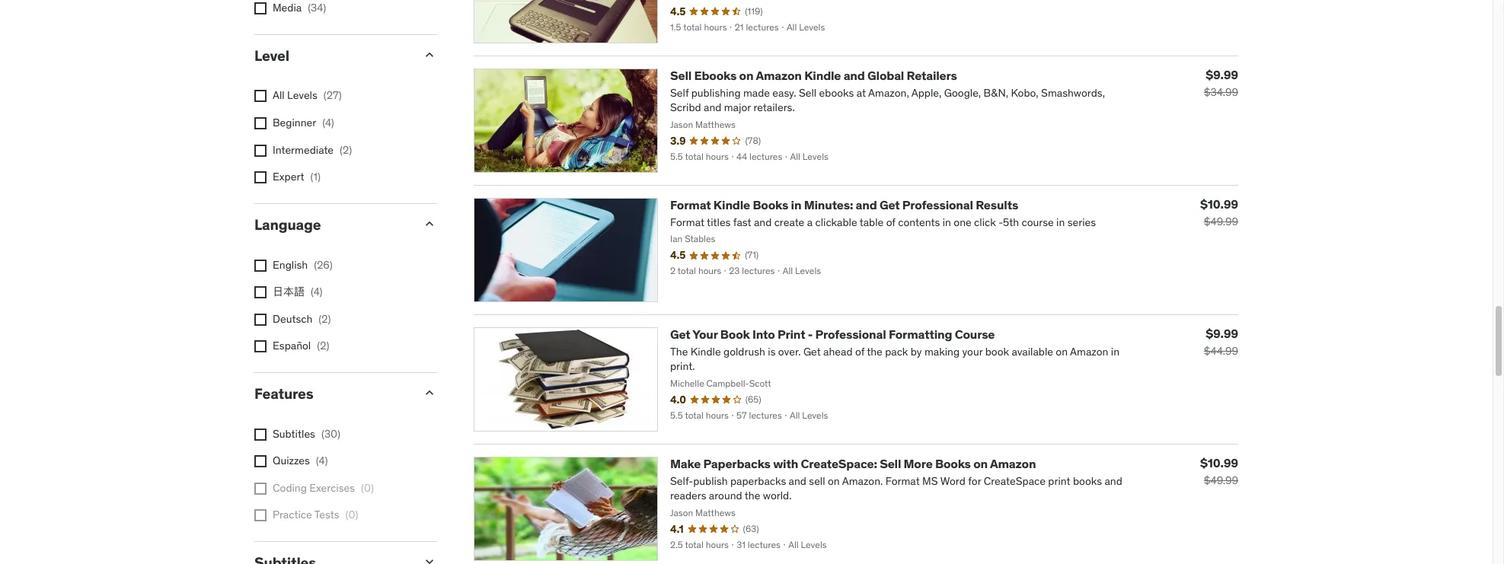 Task type: vqa. For each thing, say whether or not it's contained in the screenshot.


Task type: locate. For each thing, give the bounding box(es) containing it.
0 horizontal spatial get
[[670, 327, 691, 342]]

intermediate
[[273, 143, 334, 157]]

(2) right intermediate
[[340, 143, 352, 157]]

5 xsmall image from the top
[[254, 510, 267, 522]]

tests
[[314, 508, 339, 522]]

1 vertical spatial sell
[[880, 456, 901, 471]]

1 vertical spatial kindle
[[714, 197, 750, 212]]

results
[[976, 197, 1019, 212]]

subtitles (30)
[[273, 427, 341, 441]]

$9.99
[[1206, 67, 1239, 82], [1206, 326, 1239, 341]]

levels
[[287, 89, 317, 102]]

$9.99 up $34.99
[[1206, 67, 1239, 82]]

make
[[670, 456, 701, 471]]

(2) right deutsch
[[319, 312, 331, 326]]

1 vertical spatial $49.99
[[1204, 474, 1239, 487]]

all levels (27)
[[273, 89, 342, 102]]

get left your
[[670, 327, 691, 342]]

1 small image from the top
[[422, 47, 437, 62]]

2 $10.99 $49.99 from the top
[[1200, 455, 1239, 487]]

1 $10.99 $49.99 from the top
[[1200, 196, 1239, 228]]

1 horizontal spatial professional
[[903, 197, 973, 212]]

(0) for practice tests (0)
[[345, 508, 358, 522]]

on right more on the right bottom of page
[[974, 456, 988, 471]]

coding
[[273, 481, 307, 495]]

$49.99 for make paperbacks with createspace: sell more books on amazon
[[1204, 474, 1239, 487]]

xsmall image left subtitles
[[254, 429, 267, 441]]

xsmall image left english at the left of page
[[254, 259, 267, 272]]

sell
[[670, 68, 692, 83], [880, 456, 901, 471]]

on right ebooks
[[739, 68, 754, 83]]

$9.99 up $44.99
[[1206, 326, 1239, 341]]

quizzes (4)
[[273, 454, 328, 468]]

8 xsmall image from the top
[[254, 483, 267, 495]]

2 $9.99 from the top
[[1206, 326, 1239, 341]]

1 vertical spatial (4)
[[311, 285, 323, 299]]

0 vertical spatial sell
[[670, 68, 692, 83]]

professional left results
[[903, 197, 973, 212]]

kindle left global
[[804, 68, 841, 83]]

(4) down (27)
[[322, 116, 334, 129]]

1 horizontal spatial sell
[[880, 456, 901, 471]]

0 horizontal spatial amazon
[[756, 68, 802, 83]]

1 horizontal spatial amazon
[[990, 456, 1036, 471]]

xsmall image left 日本語
[[254, 286, 267, 299]]

$10.99 $49.99 for format kindle books in minutes: and get professional results
[[1200, 196, 1239, 228]]

and for minutes:
[[856, 197, 877, 212]]

xsmall image for español
[[254, 341, 267, 353]]

2 $10.99 from the top
[[1200, 455, 1239, 470]]

professional
[[903, 197, 973, 212], [815, 327, 886, 342]]

(26)
[[314, 258, 333, 272]]

sell ebooks on amazon kindle and global retailers
[[670, 68, 957, 83]]

(0) right the tests
[[345, 508, 358, 522]]

1 vertical spatial on
[[974, 456, 988, 471]]

2 small image from the top
[[422, 216, 437, 231]]

$49.99
[[1204, 215, 1239, 228], [1204, 474, 1239, 487]]

0 vertical spatial (2)
[[340, 143, 352, 157]]

4 xsmall image from the top
[[254, 286, 267, 299]]

sell left ebooks
[[670, 68, 692, 83]]

1 $9.99 from the top
[[1206, 67, 1239, 82]]

(4) for language
[[311, 285, 323, 299]]

0 vertical spatial $10.99
[[1200, 196, 1239, 211]]

formatting
[[889, 327, 952, 342]]

get
[[880, 197, 900, 212], [670, 327, 691, 342]]

1 horizontal spatial books
[[935, 456, 971, 471]]

xsmall image for intermediate
[[254, 144, 267, 157]]

0 vertical spatial kindle
[[804, 68, 841, 83]]

xsmall image left coding
[[254, 483, 267, 495]]

0 horizontal spatial kindle
[[714, 197, 750, 212]]

professional right -
[[815, 327, 886, 342]]

and right minutes:
[[856, 197, 877, 212]]

0 vertical spatial $10.99 $49.99
[[1200, 196, 1239, 228]]

paperbacks
[[704, 456, 771, 471]]

0 vertical spatial $49.99
[[1204, 215, 1239, 228]]

xsmall image for practice
[[254, 510, 267, 522]]

3 small image from the top
[[422, 385, 437, 401]]

(4) down (26)
[[311, 285, 323, 299]]

level button
[[254, 46, 410, 64]]

2 xsmall image from the top
[[254, 171, 267, 184]]

3 xsmall image from the top
[[254, 144, 267, 157]]

6 xsmall image from the top
[[254, 341, 267, 353]]

intermediate (2)
[[273, 143, 352, 157]]

small image for features
[[422, 385, 437, 401]]

and left global
[[844, 68, 865, 83]]

(1)
[[310, 170, 321, 184]]

media
[[273, 1, 302, 14]]

0 vertical spatial on
[[739, 68, 754, 83]]

xsmall image left quizzes
[[254, 456, 267, 468]]

your
[[693, 327, 718, 342]]

1 vertical spatial amazon
[[990, 456, 1036, 471]]

-
[[808, 327, 813, 342]]

xsmall image left media
[[254, 2, 267, 14]]

xsmall image left beginner
[[254, 117, 267, 129]]

(4)
[[322, 116, 334, 129], [311, 285, 323, 299], [316, 454, 328, 468]]

0 vertical spatial get
[[880, 197, 900, 212]]

xsmall image for 日本語
[[254, 286, 267, 299]]

small image
[[422, 47, 437, 62], [422, 216, 437, 231], [422, 385, 437, 401]]

xsmall image left practice
[[254, 510, 267, 522]]

features button
[[254, 385, 410, 403]]

kindle
[[804, 68, 841, 83], [714, 197, 750, 212]]

0 vertical spatial $9.99
[[1206, 67, 1239, 82]]

1 xsmall image from the top
[[254, 90, 267, 102]]

$9.99 inside $9.99 $44.99
[[1206, 326, 1239, 341]]

3 xsmall image from the top
[[254, 259, 267, 272]]

(4) for level
[[322, 116, 334, 129]]

(30)
[[321, 427, 341, 441]]

global
[[868, 68, 904, 83]]

xsmall image left intermediate
[[254, 144, 267, 157]]

0 horizontal spatial sell
[[670, 68, 692, 83]]

5 xsmall image from the top
[[254, 314, 267, 326]]

0 vertical spatial books
[[753, 197, 789, 212]]

xsmall image left español
[[254, 341, 267, 353]]

0 vertical spatial amazon
[[756, 68, 802, 83]]

sell left more on the right bottom of page
[[880, 456, 901, 471]]

language button
[[254, 215, 410, 234]]

exercises
[[309, 481, 355, 495]]

1 vertical spatial $10.99
[[1200, 455, 1239, 470]]

(0) right exercises
[[361, 481, 374, 495]]

4 xsmall image from the top
[[254, 456, 267, 468]]

1 vertical spatial $9.99
[[1206, 326, 1239, 341]]

0 horizontal spatial (0)
[[345, 508, 358, 522]]

1 vertical spatial professional
[[815, 327, 886, 342]]

1 xsmall image from the top
[[254, 2, 267, 14]]

2 vertical spatial (4)
[[316, 454, 328, 468]]

amazon
[[756, 68, 802, 83], [990, 456, 1036, 471]]

format kindle books in minutes: and get professional results link
[[670, 197, 1019, 212]]

0 horizontal spatial on
[[739, 68, 754, 83]]

1 horizontal spatial kindle
[[804, 68, 841, 83]]

$9.99 for get your book into print - professional formatting course
[[1206, 326, 1239, 341]]

0 vertical spatial and
[[844, 68, 865, 83]]

books right more on the right bottom of page
[[935, 456, 971, 471]]

xsmall image for coding
[[254, 483, 267, 495]]

get right minutes:
[[880, 197, 900, 212]]

xsmall image left the all
[[254, 90, 267, 102]]

(2) for level
[[340, 143, 352, 157]]

2 vertical spatial small image
[[422, 385, 437, 401]]

$10.99 $49.99
[[1200, 196, 1239, 228], [1200, 455, 1239, 487]]

1 vertical spatial and
[[856, 197, 877, 212]]

日本語
[[273, 285, 305, 299]]

beginner
[[273, 116, 316, 129]]

1 vertical spatial (2)
[[319, 312, 331, 326]]

1 $10.99 from the top
[[1200, 196, 1239, 211]]

1 vertical spatial $10.99 $49.99
[[1200, 455, 1239, 487]]

xsmall image
[[254, 2, 267, 14], [254, 117, 267, 129], [254, 144, 267, 157], [254, 286, 267, 299], [254, 314, 267, 326], [254, 341, 267, 353], [254, 429, 267, 441], [254, 483, 267, 495]]

books
[[753, 197, 789, 212], [935, 456, 971, 471]]

make paperbacks with createspace: sell more books on amazon
[[670, 456, 1036, 471]]

xsmall image for deutsch
[[254, 314, 267, 326]]

0 vertical spatial (4)
[[322, 116, 334, 129]]

xsmall image
[[254, 90, 267, 102], [254, 171, 267, 184], [254, 259, 267, 272], [254, 456, 267, 468], [254, 510, 267, 522]]

$9.99 inside $9.99 $34.99
[[1206, 67, 1239, 82]]

(4) up coding exercises (0) in the bottom left of the page
[[316, 454, 328, 468]]

expert (1)
[[273, 170, 321, 184]]

1 horizontal spatial (0)
[[361, 481, 374, 495]]

xsmall image for media
[[254, 2, 267, 14]]

$9.99 $44.99
[[1204, 326, 1239, 358]]

0 horizontal spatial professional
[[815, 327, 886, 342]]

0 vertical spatial small image
[[422, 47, 437, 62]]

kindle right format
[[714, 197, 750, 212]]

practice tests (0)
[[273, 508, 358, 522]]

1 $49.99 from the top
[[1204, 215, 1239, 228]]

xsmall image left deutsch
[[254, 314, 267, 326]]

(2) right español
[[317, 339, 329, 353]]

1 vertical spatial (0)
[[345, 508, 358, 522]]

$10.99
[[1200, 196, 1239, 211], [1200, 455, 1239, 470]]

2 $49.99 from the top
[[1204, 474, 1239, 487]]

english (26)
[[273, 258, 333, 272]]

course
[[955, 327, 995, 342]]

books left in
[[753, 197, 789, 212]]

and
[[844, 68, 865, 83], [856, 197, 877, 212]]

1 vertical spatial small image
[[422, 216, 437, 231]]

small image for language
[[422, 216, 437, 231]]

$10.99 for make paperbacks with createspace: sell more books on amazon
[[1200, 455, 1239, 470]]

0 vertical spatial (0)
[[361, 481, 374, 495]]

0 horizontal spatial books
[[753, 197, 789, 212]]

(2)
[[340, 143, 352, 157], [319, 312, 331, 326], [317, 339, 329, 353]]

book
[[720, 327, 750, 342]]

on
[[739, 68, 754, 83], [974, 456, 988, 471]]

7 xsmall image from the top
[[254, 429, 267, 441]]

xsmall image left the expert
[[254, 171, 267, 184]]

(0)
[[361, 481, 374, 495], [345, 508, 358, 522]]

media (34)
[[273, 1, 326, 14]]

日本語 (4)
[[273, 285, 323, 299]]

2 xsmall image from the top
[[254, 117, 267, 129]]

(0) for coding exercises (0)
[[361, 481, 374, 495]]



Task type: describe. For each thing, give the bounding box(es) containing it.
small image
[[422, 555, 437, 564]]

(27)
[[324, 89, 342, 102]]

1 vertical spatial get
[[670, 327, 691, 342]]

1 horizontal spatial on
[[974, 456, 988, 471]]

english
[[273, 258, 308, 272]]

(2) for language
[[319, 312, 331, 326]]

sell ebooks on amazon kindle and global retailers link
[[670, 68, 957, 83]]

level
[[254, 46, 289, 64]]

deutsch (2)
[[273, 312, 331, 326]]

get your book into print - professional formatting course
[[670, 327, 995, 342]]

2 vertical spatial (2)
[[317, 339, 329, 353]]

createspace:
[[801, 456, 877, 471]]

beginner (4)
[[273, 116, 334, 129]]

xsmall image for subtitles
[[254, 429, 267, 441]]

(34)
[[308, 1, 326, 14]]

$34.99
[[1204, 85, 1239, 99]]

minutes:
[[804, 197, 853, 212]]

in
[[791, 197, 802, 212]]

0 vertical spatial professional
[[903, 197, 973, 212]]

$44.99
[[1204, 344, 1239, 358]]

(4) for features
[[316, 454, 328, 468]]

ebooks
[[694, 68, 737, 83]]

retailers
[[907, 68, 957, 83]]

$9.99 $34.99
[[1204, 67, 1239, 99]]

print
[[778, 327, 805, 342]]

$10.99 $49.99 for make paperbacks with createspace: sell more books on amazon
[[1200, 455, 1239, 487]]

expert
[[273, 170, 304, 184]]

language
[[254, 215, 321, 234]]

español (2)
[[273, 339, 329, 353]]

1 horizontal spatial get
[[880, 197, 900, 212]]

all
[[273, 89, 285, 102]]

deutsch
[[273, 312, 313, 326]]

with
[[773, 456, 798, 471]]

features
[[254, 385, 313, 403]]

small image for level
[[422, 47, 437, 62]]

xsmall image for beginner
[[254, 117, 267, 129]]

español
[[273, 339, 311, 353]]

quizzes
[[273, 454, 310, 468]]

xsmall image for quizzes
[[254, 456, 267, 468]]

get your book into print - professional formatting course link
[[670, 327, 995, 342]]

$49.99 for format kindle books in minutes: and get professional results
[[1204, 215, 1239, 228]]

$10.99 for format kindle books in minutes: and get professional results
[[1200, 196, 1239, 211]]

xsmall image for english
[[254, 259, 267, 272]]

make paperbacks with createspace: sell more books on amazon link
[[670, 456, 1036, 471]]

xsmall image for expert
[[254, 171, 267, 184]]

format kindle books in minutes: and get professional results
[[670, 197, 1019, 212]]

$9.99 for sell ebooks on amazon kindle and global retailers
[[1206, 67, 1239, 82]]

1 vertical spatial books
[[935, 456, 971, 471]]

subtitles
[[273, 427, 315, 441]]

into
[[753, 327, 775, 342]]

coding exercises (0)
[[273, 481, 374, 495]]

and for kindle
[[844, 68, 865, 83]]

practice
[[273, 508, 312, 522]]

format
[[670, 197, 711, 212]]

xsmall image for all
[[254, 90, 267, 102]]

more
[[904, 456, 933, 471]]



